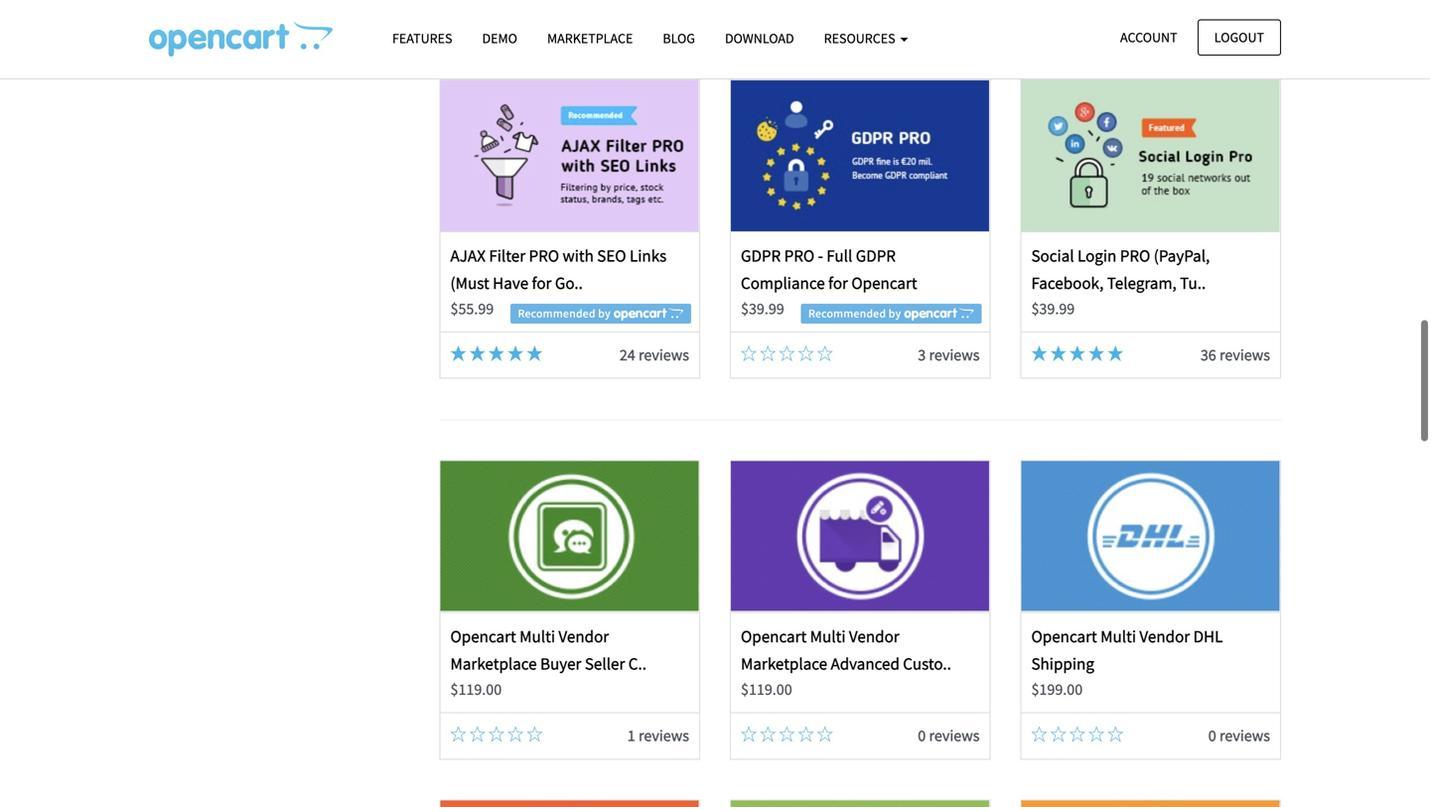 Task type: locate. For each thing, give the bounding box(es) containing it.
facebook,
[[1031, 272, 1104, 293]]

marketplace link
[[532, 21, 648, 56]]

multi inside opencart multi vendor marketplace buyer seller c.. $119.00
[[520, 626, 555, 647]]

star light image
[[508, 346, 524, 362], [1051, 346, 1066, 362], [1070, 346, 1086, 362], [1108, 346, 1124, 362]]

1 horizontal spatial vendor
[[849, 626, 900, 647]]

marketplace left the advanced
[[741, 653, 827, 674]]

pro left with
[[529, 245, 559, 266]]

shipping
[[1031, 653, 1094, 674]]

multi left dhl at the bottom right
[[1101, 626, 1136, 647]]

with
[[563, 245, 594, 266]]

opencart inside opencart multi vendor marketplace buyer seller c.. $119.00
[[450, 626, 516, 647]]

1 horizontal spatial for
[[828, 272, 848, 293]]

1 vendor from the left
[[559, 626, 609, 647]]

2 horizontal spatial multi
[[1101, 626, 1136, 647]]

blog
[[663, 29, 695, 47]]

1 horizontal spatial marketplace
[[547, 29, 633, 47]]

opencart multi vendor dhl shipping $199.00
[[1031, 626, 1223, 700]]

pro left -
[[784, 245, 815, 266]]

opencart inside opencart multi vendor marketplace advanced custo.. $119.00
[[741, 626, 807, 647]]

multi for advanced
[[810, 626, 846, 647]]

tu..
[[1180, 272, 1206, 293]]

2 horizontal spatial pro
[[1120, 245, 1151, 266]]

ajax
[[450, 245, 486, 266]]

vendor up seller
[[559, 626, 609, 647]]

vendor inside opencart multi vendor marketplace advanced custo.. $119.00
[[849, 626, 900, 647]]

go..
[[555, 272, 583, 293]]

multi up buyer
[[520, 626, 555, 647]]

account
[[1120, 28, 1178, 46]]

0 horizontal spatial $119.00
[[450, 680, 502, 700]]

advanced
[[831, 653, 900, 674]]

1 for from the left
[[532, 272, 552, 293]]

vendor inside opencart multi vendor dhl shipping $199.00
[[1140, 626, 1190, 647]]

full
[[827, 245, 853, 266]]

demo
[[482, 29, 517, 47]]

star light o image
[[741, 346, 757, 362], [760, 346, 776, 362], [798, 346, 814, 362], [450, 727, 466, 743], [470, 727, 485, 743], [508, 727, 524, 743], [527, 727, 543, 743], [741, 727, 757, 743], [1051, 727, 1066, 743], [1070, 727, 1086, 743], [1089, 727, 1105, 743], [1108, 727, 1124, 743]]

0 horizontal spatial pro
[[529, 245, 559, 266]]

1
[[628, 726, 635, 746]]

0
[[918, 726, 926, 746], [1209, 726, 1216, 746]]

opencart multi vendor delivery time slots image
[[731, 801, 990, 808]]

have
[[493, 272, 529, 293]]

1 horizontal spatial multi
[[810, 626, 846, 647]]

marketplace inside opencart multi vendor marketplace advanced custo.. $119.00
[[741, 653, 827, 674]]

marketplace left buyer
[[450, 653, 537, 674]]

1 pro from the left
[[529, 245, 559, 266]]

pro
[[529, 245, 559, 266], [784, 245, 815, 266], [1120, 245, 1151, 266]]

3 star light image from the left
[[489, 346, 504, 362]]

for
[[532, 272, 552, 293], [828, 272, 848, 293]]

resources link
[[809, 21, 923, 56]]

marketplace left blog
[[547, 29, 633, 47]]

3 star light image from the left
[[1070, 346, 1086, 362]]

2 star light image from the left
[[1051, 346, 1066, 362]]

reviews for ajax filter pro with seo links (must have for go..
[[639, 345, 689, 365]]

0 horizontal spatial 0
[[918, 726, 926, 746]]

filter
[[489, 245, 526, 266]]

0 for opencart multi vendor marketplace advanced custo..
[[918, 726, 926, 746]]

0 horizontal spatial marketplace
[[450, 653, 537, 674]]

multi inside opencart multi vendor dhl shipping $199.00
[[1101, 626, 1136, 647]]

2 horizontal spatial marketplace
[[741, 653, 827, 674]]

opencart multi vendor marketplace advanced custo.. image
[[731, 462, 990, 613]]

opencart
[[852, 272, 917, 293], [450, 626, 516, 647], [741, 626, 807, 647], [1031, 626, 1097, 647]]

multi inside opencart multi vendor marketplace advanced custo.. $119.00
[[810, 626, 846, 647]]

2 0 from the left
[[1209, 726, 1216, 746]]

0 horizontal spatial gdpr
[[741, 245, 781, 266]]

$119.00
[[450, 680, 502, 700], [741, 680, 792, 700]]

-
[[818, 245, 823, 266]]

for inside ajax filter pro with seo links (must have for go.. $55.99
[[532, 272, 552, 293]]

star light image
[[450, 346, 466, 362], [470, 346, 485, 362], [489, 346, 504, 362], [527, 346, 543, 362], [1031, 346, 1047, 362], [1089, 346, 1105, 362]]

social login pro (paypal, facebook, telegram, tu.. $39.99
[[1031, 245, 1210, 319]]

download
[[725, 29, 794, 47]]

compliance
[[741, 272, 825, 293]]

2 for from the left
[[828, 272, 848, 293]]

pro inside ajax filter pro with seo links (must have for go.. $55.99
[[529, 245, 559, 266]]

1 multi from the left
[[520, 626, 555, 647]]

$39.99 inside gdpr pro - full gdpr compliance for opencart $39.99
[[741, 299, 784, 319]]

1 horizontal spatial 0
[[1209, 726, 1216, 746]]

vendor up the advanced
[[849, 626, 900, 647]]

0 reviews for opencart multi vendor dhl shipping
[[1209, 726, 1270, 746]]

0 for opencart multi vendor dhl shipping
[[1209, 726, 1216, 746]]

star light o image
[[779, 346, 795, 362], [817, 346, 833, 362], [489, 727, 504, 743], [760, 727, 776, 743], [779, 727, 795, 743], [798, 727, 814, 743], [817, 727, 833, 743], [1031, 727, 1047, 743]]

$119.00 down opencart multi vendor marketplace advanced custo.. link
[[741, 680, 792, 700]]

opencart multi vendor dhl shipping link
[[1031, 626, 1223, 674]]

vendor
[[559, 626, 609, 647], [849, 626, 900, 647], [1140, 626, 1190, 647]]

0 up "opencart multi vendor marketplace delivery restr.." image
[[1209, 726, 1216, 746]]

reviews for gdpr pro - full gdpr compliance for opencart
[[929, 345, 980, 365]]

1 horizontal spatial gdpr
[[856, 245, 896, 266]]

vendor left dhl at the bottom right
[[1140, 626, 1190, 647]]

1 $119.00 from the left
[[450, 680, 502, 700]]

other extensions image
[[149, 21, 333, 57]]

0 horizontal spatial $39.99
[[741, 299, 784, 319]]

marketplace
[[547, 29, 633, 47], [450, 653, 537, 674], [741, 653, 827, 674]]

opencart for opencart multi vendor dhl shipping
[[1031, 626, 1097, 647]]

gdpr right the full
[[856, 245, 896, 266]]

vendor inside opencart multi vendor marketplace buyer seller c.. $119.00
[[559, 626, 609, 647]]

2 $39.99 from the left
[[1031, 299, 1075, 319]]

opencart inside opencart multi vendor dhl shipping $199.00
[[1031, 626, 1097, 647]]

5 star light image from the left
[[1031, 346, 1047, 362]]

opencart multi vendor marketplace advanced custo.. $119.00
[[741, 626, 951, 700]]

login
[[1078, 245, 1117, 266]]

2 vendor from the left
[[849, 626, 900, 647]]

reviews
[[1220, 6, 1270, 26], [639, 345, 689, 365], [929, 345, 980, 365], [1220, 345, 1270, 365], [639, 726, 689, 746], [929, 726, 980, 746], [1220, 726, 1270, 746]]

social login pro (paypal, facebook, telegram, tu.. image
[[1022, 81, 1280, 232]]

0 horizontal spatial vendor
[[559, 626, 609, 647]]

pro up telegram, at top right
[[1120, 245, 1151, 266]]

1 star light image from the left
[[450, 346, 466, 362]]

2 multi from the left
[[810, 626, 846, 647]]

marketplace for opencart multi vendor marketplace advanced custo..
[[741, 653, 827, 674]]

gdpr up compliance
[[741, 245, 781, 266]]

1 horizontal spatial pro
[[784, 245, 815, 266]]

2 horizontal spatial vendor
[[1140, 626, 1190, 647]]

ajax filter pro with seo links (must have for go.. $55.99
[[450, 245, 667, 319]]

0 horizontal spatial multi
[[520, 626, 555, 647]]

24
[[620, 345, 635, 365]]

$119.00 down opencart multi vendor marketplace buyer seller c.. link in the left bottom of the page
[[450, 680, 502, 700]]

opencart multi vendor marketplace delivery restr.. image
[[1022, 801, 1280, 808]]

1 horizontal spatial $39.99
[[1031, 299, 1075, 319]]

vendor for advanced
[[849, 626, 900, 647]]

2 pro from the left
[[784, 245, 815, 266]]

1 $39.99 from the left
[[741, 299, 784, 319]]

$55.99
[[450, 299, 494, 319]]

0 horizontal spatial for
[[532, 272, 552, 293]]

for down the full
[[828, 272, 848, 293]]

for left "go.."
[[532, 272, 552, 293]]

marketplace for opencart multi vendor marketplace buyer seller c..
[[450, 653, 537, 674]]

c..
[[628, 653, 647, 674]]

1 gdpr from the left
[[741, 245, 781, 266]]

1 reviews
[[628, 726, 689, 746]]

multi up the advanced
[[810, 626, 846, 647]]

3 vendor from the left
[[1140, 626, 1190, 647]]

gdpr pro - full gdpr compliance for opencart $39.99
[[741, 245, 917, 319]]

$39.99 down facebook,
[[1031, 299, 1075, 319]]

gdpr
[[741, 245, 781, 266], [856, 245, 896, 266]]

opencart multi vendor marketplace hyperlocal sys.. image
[[441, 801, 699, 808]]

1 horizontal spatial 0 reviews
[[1209, 726, 1270, 746]]

opencart for opencart multi vendor marketplace buyer seller c..
[[450, 626, 516, 647]]

0 down custo..
[[918, 726, 926, 746]]

$39.99 down compliance
[[741, 299, 784, 319]]

1 0 reviews from the left
[[918, 726, 980, 746]]

blog link
[[648, 21, 710, 56]]

0 reviews
[[918, 726, 980, 746], [1209, 726, 1270, 746]]

3 pro from the left
[[1120, 245, 1151, 266]]

pro inside social login pro (paypal, facebook, telegram, tu.. $39.99
[[1120, 245, 1151, 266]]

2 0 reviews from the left
[[1209, 726, 1270, 746]]

0 horizontal spatial 0 reviews
[[918, 726, 980, 746]]

3 multi from the left
[[1101, 626, 1136, 647]]

1 0 from the left
[[918, 726, 926, 746]]

social login pro (paypal, facebook, telegram, tu.. link
[[1031, 245, 1210, 293]]

(must
[[450, 272, 489, 293]]

$119.00 inside opencart multi vendor marketplace buyer seller c.. $119.00
[[450, 680, 502, 700]]

1 horizontal spatial $119.00
[[741, 680, 792, 700]]

2 $119.00 from the left
[[741, 680, 792, 700]]

multi for shipping
[[1101, 626, 1136, 647]]

reviews for opencart multi vendor marketplace advanced custo..
[[929, 726, 980, 746]]

multi
[[520, 626, 555, 647], [810, 626, 846, 647], [1101, 626, 1136, 647]]

$39.99
[[741, 299, 784, 319], [1031, 299, 1075, 319]]

7 reviews
[[1209, 6, 1270, 26]]

marketplace inside opencart multi vendor marketplace buyer seller c.. $119.00
[[450, 653, 537, 674]]



Task type: vqa. For each thing, say whether or not it's contained in the screenshot.
'marketplace' inside the Marketplace Support link
no



Task type: describe. For each thing, give the bounding box(es) containing it.
vendor for buyer
[[559, 626, 609, 647]]

(paypal,
[[1154, 245, 1210, 266]]

6 star light image from the left
[[1089, 346, 1105, 362]]

pro inside gdpr pro - full gdpr compliance for opencart $39.99
[[784, 245, 815, 266]]

features
[[392, 29, 452, 47]]

account link
[[1104, 19, 1194, 56]]

$39.99 inside social login pro (paypal, facebook, telegram, tu.. $39.99
[[1031, 299, 1075, 319]]

4 star light image from the left
[[527, 346, 543, 362]]

pro for have
[[529, 245, 559, 266]]

36 reviews
[[1201, 345, 1270, 365]]

multi for buyer
[[520, 626, 555, 647]]

$199.00
[[1031, 680, 1083, 700]]

3 reviews
[[918, 345, 980, 365]]

7
[[1209, 6, 1216, 26]]

resources
[[824, 29, 898, 47]]

custo..
[[903, 653, 951, 674]]

3
[[918, 345, 926, 365]]

2 gdpr from the left
[[856, 245, 896, 266]]

marketplace inside marketplace link
[[547, 29, 633, 47]]

36
[[1201, 345, 1216, 365]]

opencart multi vendor marketplace buyer seller c.. image
[[441, 462, 699, 613]]

seller
[[585, 653, 625, 674]]

logout
[[1215, 28, 1264, 46]]

reviews for opencart multi vendor dhl shipping
[[1220, 726, 1270, 746]]

dhl
[[1193, 626, 1223, 647]]

ajax filter pro with seo links (must have for go.. image
[[441, 81, 699, 232]]

0 reviews for opencart multi vendor marketplace advanced custo..
[[918, 726, 980, 746]]

opencart inside gdpr pro - full gdpr compliance for opencart $39.99
[[852, 272, 917, 293]]

opencart multi vendor marketplace buyer seller c.. $119.00
[[450, 626, 647, 700]]

opencart for opencart multi vendor marketplace advanced custo..
[[741, 626, 807, 647]]

reviews for social login pro (paypal, facebook, telegram, tu..
[[1220, 345, 1270, 365]]

features link
[[377, 21, 467, 56]]

telegram,
[[1107, 272, 1177, 293]]

logout link
[[1198, 19, 1281, 56]]

links
[[630, 245, 667, 266]]

24 reviews
[[620, 345, 689, 365]]

$119.00 inside opencart multi vendor marketplace advanced custo.. $119.00
[[741, 680, 792, 700]]

1 star light image from the left
[[508, 346, 524, 362]]

reviews for opencart multi vendor marketplace buyer seller c..
[[639, 726, 689, 746]]

ajax filter pro with seo links (must have for go.. link
[[450, 245, 667, 293]]

pro for $39.99
[[1120, 245, 1151, 266]]

buyer
[[540, 653, 582, 674]]

vendor for shipping
[[1140, 626, 1190, 647]]

gdpr pro - full gdpr compliance for opencart link
[[741, 245, 917, 293]]

demo link
[[467, 21, 532, 56]]

seo
[[597, 245, 626, 266]]

for inside gdpr pro - full gdpr compliance for opencart $39.99
[[828, 272, 848, 293]]

opencart multi vendor marketplace buyer seller c.. link
[[450, 626, 647, 674]]

4 star light image from the left
[[1108, 346, 1124, 362]]

download link
[[710, 21, 809, 56]]

opencart multi vendor marketplace advanced custo.. link
[[741, 626, 951, 674]]

gdpr pro - full gdpr compliance for opencart image
[[731, 81, 990, 232]]

2 star light image from the left
[[470, 346, 485, 362]]

social
[[1031, 245, 1074, 266]]

opencart multi vendor dhl shipping image
[[1022, 462, 1280, 613]]



